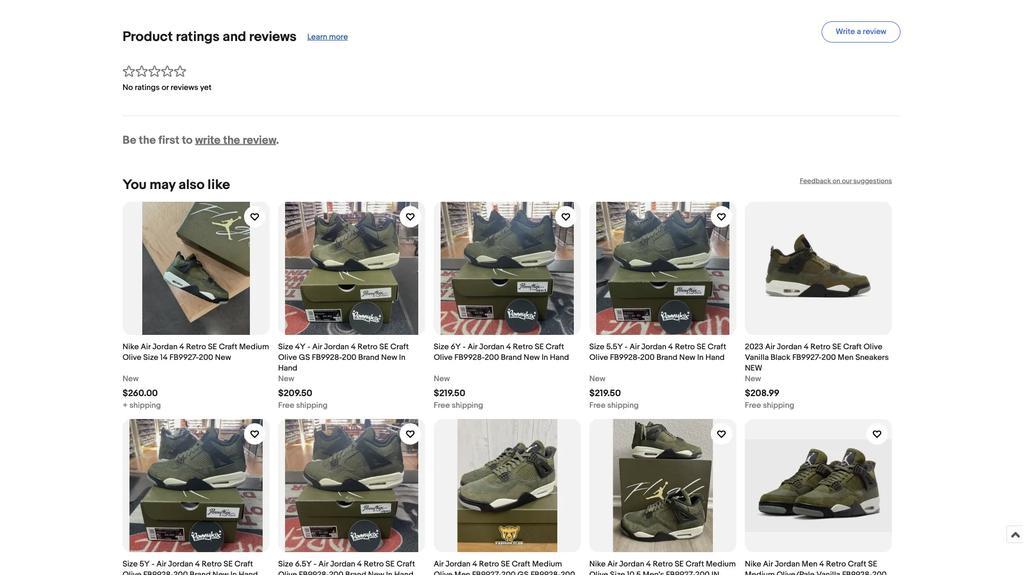 Task type: vqa. For each thing, say whether or not it's contained in the screenshot.
Add in the button
no



Task type: describe. For each thing, give the bounding box(es) containing it.
in for size 5.5y - air jordan 4 retro se craft olive fb9928-200 brand new in hand
[[697, 353, 704, 362]]

4 inside air jordan 4 retro se craft medium olive men fb9927-200 gs fb9928-20
[[472, 560, 477, 569]]

olive inside size 4y - air jordan 4 retro se craft olive gs fb9928-200 brand new in hand new $209.50 free shipping
[[278, 353, 297, 362]]

retro inside size 5y - air jordan 4 retro se craft olive fb9928-200 brand new in hand
[[202, 560, 222, 569]]

shipping inside 2023 air jordan 4 retro se craft olive vanilla black fb9927-200 men sneakers new new $208.99 free shipping
[[763, 401, 794, 410]]

free shipping text field for $219.50
[[434, 400, 483, 411]]

2 free from the left
[[434, 401, 450, 410]]

craft inside size 4y - air jordan 4 retro se craft olive gs fb9928-200 brand new in hand new $209.50 free shipping
[[390, 342, 409, 352]]

14
[[160, 353, 168, 362]]

gs inside size 4y - air jordan 4 retro se craft olive gs fb9928-200 brand new in hand new $209.50 free shipping
[[299, 353, 310, 362]]

retro inside nike air jordan 4 retro se craft medium olive size 14 fb9927-200 new
[[186, 342, 206, 352]]

se inside 2023 air jordan 4 retro se craft olive vanilla black fb9927-200 men sneakers new new $208.99 free shipping
[[832, 342, 842, 352]]

air inside size 4y - air jordan 4 retro se craft olive gs fb9928-200 brand new in hand new $209.50 free shipping
[[312, 342, 322, 352]]

4 inside size 5y - air jordan 4 retro se craft olive fb9928-200 brand new in hand
[[195, 560, 200, 569]]

retro inside air jordan 4 retro se craft medium olive men fb9927-200 gs fb9928-20
[[479, 560, 499, 569]]

$219.50 for size 5.5y - air jordan 4 retro se craft olive fb9928-200 brand new in hand
[[589, 388, 621, 399]]

like
[[208, 177, 230, 193]]

size 5y - air jordan 4 retro se craft olive fb9928-200 brand new in hand link
[[123, 419, 270, 576]]

men inside nike air jordan men 4 retro craft se medium olive/pale vanilla fb9928-20
[[802, 560, 818, 569]]

new text field for $219.50
[[434, 374, 450, 384]]

product
[[123, 29, 173, 45]]

se inside size 6.5y - air jordan 4 retro se craft olive fb9928-200 brand new in hand
[[386, 560, 395, 569]]

medium inside "nike air jordan 4 retro se craft medium olive size 10.5 men's fb9927-200 i"
[[706, 560, 736, 569]]

new inside size 5y - air jordan 4 retro se craft olive fb9928-200 brand new in hand
[[213, 570, 229, 576]]

free inside 2023 air jordan 4 retro se craft olive vanilla black fb9927-200 men sneakers new new $208.99 free shipping
[[745, 401, 761, 410]]

nike air jordan 4 retro se craft medium olive size 10.5 men's fb9927-200 i
[[589, 560, 736, 576]]

se inside size 5y - air jordan 4 retro se craft olive fb9928-200 brand new in hand
[[224, 560, 233, 569]]

.
[[276, 133, 279, 147]]

fb9928- inside size 4y - air jordan 4 retro se craft olive gs fb9928-200 brand new in hand new $209.50 free shipping
[[312, 353, 342, 362]]

retro inside "size 6y - air jordan 4 retro se craft olive fb9928-200 brand new in hand"
[[513, 342, 533, 352]]

learn more link
[[307, 32, 348, 42]]

olive inside air jordan 4 retro se craft medium olive men fb9927-200 gs fb9928-20
[[434, 570, 453, 576]]

brand for size 6y - air jordan 4 retro se craft olive fb9928-200 brand new in hand
[[501, 353, 522, 362]]

new
[[745, 363, 762, 373]]

write a review link
[[822, 21, 901, 43]]

200 inside size 5.5y - air jordan 4 retro se craft olive fb9928-200 brand new in hand
[[640, 353, 655, 362]]

hand inside size 4y - air jordan 4 retro se craft olive gs fb9928-200 brand new in hand new $209.50 free shipping
[[278, 363, 297, 373]]

new text field for $219.50
[[589, 374, 606, 384]]

- for size 6.5y - air jordan 4 retro se craft olive fb9928-200 brand new in hand
[[314, 560, 317, 569]]

size 4y - air jordan 4 retro se craft olive gs fb9928-200 brand new in hand new $209.50 free shipping
[[278, 342, 409, 410]]

jordan inside "nike air jordan 4 retro se craft medium olive size 10.5 men's fb9927-200 i"
[[619, 560, 644, 569]]

learn more
[[307, 32, 348, 42]]

olive inside 2023 air jordan 4 retro se craft olive vanilla black fb9927-200 men sneakers new new $208.99 free shipping
[[864, 342, 883, 352]]

$219.50 text field for size 6y - air jordan 4 retro se craft olive fb9928-200 brand new in hand
[[434, 388, 465, 399]]

new inside new $260.00 + shipping
[[123, 374, 139, 384]]

air inside nike air jordan 4 retro se craft medium olive size 14 fb9927-200 new
[[141, 342, 151, 352]]

size inside "nike air jordan 4 retro se craft medium olive size 10.5 men's fb9927-200 i"
[[610, 570, 625, 576]]

craft inside nike air jordan men 4 retro craft se medium olive/pale vanilla fb9928-20
[[848, 560, 867, 569]]

feedback on our suggestions link
[[800, 177, 892, 185]]

craft inside size 6.5y - air jordan 4 retro se craft olive fb9928-200 brand new in hand
[[397, 560, 415, 569]]

2023 air jordan 4 retro se craft olive vanilla black fb9927-200 men sneakers new new $208.99 free shipping
[[745, 342, 889, 410]]

new inside size 5.5y - air jordan 4 retro se craft olive fb9928-200 brand new in hand
[[679, 353, 696, 362]]

in for size 5y - air jordan 4 retro se craft olive fb9928-200 brand new in hand
[[230, 570, 237, 576]]

air inside "nike air jordan 4 retro se craft medium olive size 10.5 men's fb9927-200 i"
[[608, 560, 617, 569]]

air jordan 4 retro se craft medium olive men fb9927-200 gs fb9928-20
[[434, 560, 575, 576]]

fb9928- inside size 5y - air jordan 4 retro se craft olive fb9928-200 brand new in hand
[[143, 570, 173, 576]]

in inside size 4y - air jordan 4 retro se craft olive gs fb9928-200 brand new in hand new $209.50 free shipping
[[399, 353, 406, 362]]

air inside air jordan 4 retro se craft medium olive men fb9927-200 gs fb9928-20
[[434, 560, 444, 569]]

no ratings or reviews yet
[[123, 83, 212, 92]]

olive inside "size 6y - air jordan 4 retro se craft olive fb9928-200 brand new in hand"
[[434, 353, 453, 362]]

4 inside nike air jordan men 4 retro craft se medium olive/pale vanilla fb9928-20
[[819, 560, 824, 569]]

sneakers
[[856, 353, 889, 362]]

nike for nike air jordan men 4 retro craft se medium olive/pale vanilla fb9928-20
[[745, 560, 761, 569]]

air inside "size 6y - air jordan 4 retro se craft olive fb9928-200 brand new in hand"
[[468, 342, 477, 352]]

to
[[182, 133, 193, 147]]

shipping for nike air jordan 4 retro se craft medium olive size 14 fb9927-200 new
[[130, 401, 161, 410]]

2023
[[745, 342, 763, 352]]

$209.50
[[278, 388, 312, 399]]

new $219.50 free shipping for size 5.5y - air jordan 4 retro se craft olive fb9928-200 brand new in hand
[[589, 374, 639, 410]]

shipping for size 6y - air jordan 4 retro se craft olive fb9928-200 brand new in hand
[[452, 401, 483, 410]]

olive inside "nike air jordan 4 retro se craft medium olive size 10.5 men's fb9927-200 i"
[[589, 570, 608, 576]]

se inside nike air jordan men 4 retro craft se medium olive/pale vanilla fb9928-20
[[868, 560, 877, 569]]

also
[[179, 177, 205, 193]]

craft inside air jordan 4 retro se craft medium olive men fb9927-200 gs fb9928-20
[[512, 560, 530, 569]]

free inside size 4y - air jordan 4 retro se craft olive gs fb9928-200 brand new in hand new $209.50 free shipping
[[278, 401, 294, 410]]

10.5
[[627, 570, 641, 576]]

craft inside 2023 air jordan 4 retro se craft olive vanilla black fb9927-200 men sneakers new new $208.99 free shipping
[[843, 342, 862, 352]]

craft inside "nike air jordan 4 retro se craft medium olive size 10.5 men's fb9927-200 i"
[[686, 560, 704, 569]]

olive inside size 6.5y - air jordan 4 retro se craft olive fb9928-200 brand new in hand
[[278, 570, 297, 576]]

4 inside size 5.5y - air jordan 4 retro se craft olive fb9928-200 brand new in hand
[[668, 342, 673, 352]]

new inside nike air jordan 4 retro se craft medium olive size 14 fb9927-200 new
[[215, 353, 231, 362]]

feedback on our suggestions
[[800, 177, 892, 185]]

4y
[[295, 342, 306, 352]]

black
[[771, 353, 791, 362]]

nike air jordan men 4 retro craft se medium olive/pale vanilla fb9928-20
[[745, 560, 887, 576]]

retro inside size 6.5y - air jordan 4 retro se craft olive fb9928-200 brand new in hand
[[364, 560, 384, 569]]

retro inside size 5.5y - air jordan 4 retro se craft olive fb9928-200 brand new in hand
[[675, 342, 695, 352]]

new inside 2023 air jordan 4 retro se craft olive vanilla black fb9927-200 men sneakers new new $208.99 free shipping
[[745, 374, 761, 384]]

0 horizontal spatial review
[[243, 133, 276, 147]]

- for size 4y - air jordan 4 retro se craft olive gs fb9928-200 brand new in hand new $209.50 free shipping
[[307, 342, 310, 352]]

ratings for no
[[135, 83, 160, 92]]

men's
[[643, 570, 664, 576]]

200 inside nike air jordan 4 retro se craft medium olive size 14 fb9927-200 new
[[199, 353, 213, 362]]

hand for size 5y - air jordan 4 retro se craft olive fb9928-200 brand new in hand
[[239, 570, 258, 576]]

nike air jordan 4 retro se craft medium olive size 10.5 men's fb9927-200 i link
[[589, 419, 737, 576]]

fb9927- inside nike air jordan 4 retro se craft medium olive size 14 fb9927-200 new
[[170, 353, 199, 362]]

4 inside size 6.5y - air jordan 4 retro se craft olive fb9928-200 brand new in hand
[[357, 560, 362, 569]]

jordan inside 2023 air jordan 4 retro se craft olive vanilla black fb9927-200 men sneakers new new $208.99 free shipping
[[777, 342, 802, 352]]

may
[[150, 177, 176, 193]]

size for size 6y - air jordan 4 retro se craft olive fb9928-200 brand new in hand
[[434, 342, 449, 352]]

nike for nike air jordan 4 retro se craft medium olive size 10.5 men's fb9927-200 i
[[589, 560, 606, 569]]

se inside air jordan 4 retro se craft medium olive men fb9927-200 gs fb9928-20
[[501, 560, 510, 569]]

men inside 2023 air jordan 4 retro se craft olive vanilla black fb9927-200 men sneakers new new $208.99 free shipping
[[838, 353, 854, 362]]

1 horizontal spatial review
[[863, 27, 887, 37]]

craft inside size 5y - air jordan 4 retro se craft olive fb9928-200 brand new in hand
[[234, 560, 253, 569]]

se inside nike air jordan 4 retro se craft medium olive size 14 fb9927-200 new
[[208, 342, 217, 352]]

new text field for $208.99
[[745, 374, 761, 384]]

our
[[842, 177, 852, 185]]

200 inside "size 6y - air jordan 4 retro se craft olive fb9928-200 brand new in hand"
[[485, 353, 499, 362]]

200 inside air jordan 4 retro se craft medium olive men fb9927-200 gs fb9928-20
[[501, 570, 516, 576]]

men inside air jordan 4 retro se craft medium olive men fb9927-200 gs fb9928-20
[[455, 570, 470, 576]]

hand for size 6.5y - air jordan 4 retro se craft olive fb9928-200 brand new in hand
[[394, 570, 413, 576]]

jordan inside nike air jordan 4 retro se craft medium olive size 14 fb9927-200 new
[[152, 342, 178, 352]]

gs inside air jordan 4 retro se craft medium olive men fb9927-200 gs fb9928-20
[[518, 570, 529, 576]]

new text field for $260.00
[[123, 374, 139, 384]]

se inside "nike air jordan 4 retro se craft medium olive size 10.5 men's fb9927-200 i"
[[675, 560, 684, 569]]

200 inside 2023 air jordan 4 retro se craft olive vanilla black fb9927-200 men sneakers new new $208.99 free shipping
[[822, 353, 836, 362]]

fb9928- inside size 5.5y - air jordan 4 retro se craft olive fb9928-200 brand new in hand
[[610, 353, 640, 362]]

200 inside size 6.5y - air jordan 4 retro se craft olive fb9928-200 brand new in hand
[[329, 570, 344, 576]]

retro inside "nike air jordan 4 retro se craft medium olive size 10.5 men's fb9927-200 i"
[[653, 560, 673, 569]]

6y
[[451, 342, 461, 352]]



Task type: locate. For each thing, give the bounding box(es) containing it.
medium inside nike air jordan 4 retro se craft medium olive size 14 fb9927-200 new
[[239, 342, 269, 352]]

size left the 10.5
[[610, 570, 625, 576]]

1 new text field from the left
[[123, 374, 139, 384]]

4 inside size 4y - air jordan 4 retro se craft olive gs fb9928-200 brand new in hand new $209.50 free shipping
[[351, 342, 356, 352]]

brand inside size 4y - air jordan 4 retro se craft olive gs fb9928-200 brand new in hand new $209.50 free shipping
[[358, 353, 379, 362]]

3 free from the left
[[589, 401, 606, 410]]

size inside nike air jordan 4 retro se craft medium olive size 14 fb9927-200 new
[[143, 353, 158, 362]]

size 6.5y - air jordan 4 retro se craft olive fb9928-200 brand new in hand link
[[278, 419, 425, 576]]

hand
[[550, 353, 569, 362], [706, 353, 725, 362], [278, 363, 297, 373], [239, 570, 258, 576], [394, 570, 413, 576]]

nike inside nike air jordan 4 retro se craft medium olive size 14 fb9927-200 new
[[123, 342, 139, 352]]

fb9927- inside "nike air jordan 4 retro se craft medium olive size 10.5 men's fb9927-200 i"
[[666, 570, 695, 576]]

4 inside "size 6y - air jordan 4 retro se craft olive fb9928-200 brand new in hand"
[[506, 342, 511, 352]]

brand inside size 5.5y - air jordan 4 retro se craft olive fb9928-200 brand new in hand
[[657, 353, 678, 362]]

brand inside size 5y - air jordan 4 retro se craft olive fb9928-200 brand new in hand
[[190, 570, 211, 576]]

1 horizontal spatial new text field
[[745, 374, 761, 384]]

brand
[[358, 353, 379, 362], [501, 353, 522, 362], [657, 353, 678, 362], [190, 570, 211, 576], [345, 570, 366, 576]]

suggestions
[[854, 177, 892, 185]]

1 horizontal spatial new text field
[[278, 374, 294, 384]]

free shipping text field for $208.99
[[745, 400, 794, 411]]

olive inside size 5y - air jordan 4 retro se craft olive fb9928-200 brand new in hand
[[123, 570, 141, 576]]

$219.50 text field for size 5.5y - air jordan 4 retro se craft olive fb9928-200 brand new in hand
[[589, 388, 621, 399]]

1 horizontal spatial ratings
[[176, 29, 220, 45]]

olive inside nike air jordan 4 retro se craft medium olive size 14 fb9927-200 new
[[123, 353, 141, 362]]

2 vertical spatial men
[[455, 570, 470, 576]]

fb9927- inside air jordan 4 retro se craft medium olive men fb9927-200 gs fb9928-20
[[472, 570, 501, 576]]

retro inside size 4y - air jordan 4 retro se craft olive gs fb9928-200 brand new in hand new $209.50 free shipping
[[358, 342, 378, 352]]

in inside size 5.5y - air jordan 4 retro se craft olive fb9928-200 brand new in hand
[[697, 353, 704, 362]]

size left 5.5y
[[589, 342, 605, 352]]

new text field up $209.50 "text box"
[[278, 374, 294, 384]]

ratings
[[176, 29, 220, 45], [135, 83, 160, 92]]

men
[[838, 353, 854, 362], [802, 560, 818, 569], [455, 570, 470, 576]]

craft inside "size 6y - air jordan 4 retro se craft olive fb9928-200 brand new in hand"
[[546, 342, 564, 352]]

air inside size 6.5y - air jordan 4 retro se craft olive fb9928-200 brand new in hand
[[318, 560, 328, 569]]

4 shipping from the left
[[607, 401, 639, 410]]

0 vertical spatial ratings
[[176, 29, 220, 45]]

shipping
[[130, 401, 161, 410], [296, 401, 328, 410], [452, 401, 483, 410], [607, 401, 639, 410], [763, 401, 794, 410]]

1 vertical spatial men
[[802, 560, 818, 569]]

0 horizontal spatial $219.50
[[434, 388, 465, 399]]

$208.99 text field
[[745, 388, 780, 399]]

- for size 5y - air jordan 4 retro se craft olive fb9928-200 brand new in hand
[[152, 560, 155, 569]]

+
[[123, 401, 128, 410]]

1 horizontal spatial $219.50 text field
[[589, 388, 621, 399]]

nike air jordan men 4 retro craft se medium olive/pale vanilla fb9928-20 link
[[745, 419, 892, 576]]

air inside size 5.5y - air jordan 4 retro se craft olive fb9928-200 brand new in hand
[[630, 342, 640, 352]]

1 vertical spatial ratings
[[135, 83, 160, 92]]

gs
[[299, 353, 310, 362], [518, 570, 529, 576]]

2 horizontal spatial men
[[838, 353, 854, 362]]

+ shipping text field
[[123, 400, 161, 411]]

vanilla down the 2023
[[745, 353, 769, 362]]

fb9928- inside size 6.5y - air jordan 4 retro se craft olive fb9928-200 brand new in hand
[[299, 570, 329, 576]]

0 horizontal spatial men
[[455, 570, 470, 576]]

0 horizontal spatial new text field
[[123, 374, 139, 384]]

write a review
[[836, 27, 887, 37]]

0 horizontal spatial reviews
[[171, 83, 198, 92]]

vanilla inside 2023 air jordan 4 retro se craft olive vanilla black fb9927-200 men sneakers new new $208.99 free shipping
[[745, 353, 769, 362]]

retro
[[186, 342, 206, 352], [358, 342, 378, 352], [513, 342, 533, 352], [675, 342, 695, 352], [811, 342, 831, 352], [202, 560, 222, 569], [364, 560, 384, 569], [479, 560, 499, 569], [653, 560, 673, 569], [826, 560, 846, 569]]

1 horizontal spatial the
[[223, 133, 240, 147]]

ratings left and
[[176, 29, 220, 45]]

new $219.50 free shipping for size 6y - air jordan 4 retro se craft olive fb9928-200 brand new in hand
[[434, 374, 483, 410]]

size left 6y
[[434, 342, 449, 352]]

jordan
[[152, 342, 178, 352], [324, 342, 349, 352], [479, 342, 504, 352], [641, 342, 666, 352], [777, 342, 802, 352], [168, 560, 193, 569], [330, 560, 355, 569], [445, 560, 471, 569], [619, 560, 644, 569], [775, 560, 800, 569]]

hand for size 5.5y - air jordan 4 retro se craft olive fb9928-200 brand new in hand
[[706, 353, 725, 362]]

hand inside size 5.5y - air jordan 4 retro se craft olive fb9928-200 brand new in hand
[[706, 353, 725, 362]]

size left 4y
[[278, 342, 293, 352]]

air inside 2023 air jordan 4 retro se craft olive vanilla black fb9927-200 men sneakers new new $208.99 free shipping
[[765, 342, 775, 352]]

se
[[208, 342, 217, 352], [379, 342, 389, 352], [535, 342, 544, 352], [697, 342, 706, 352], [832, 342, 842, 352], [224, 560, 233, 569], [386, 560, 395, 569], [501, 560, 510, 569], [675, 560, 684, 569], [868, 560, 877, 569]]

Free shipping text field
[[278, 400, 328, 411], [434, 400, 483, 411], [745, 400, 794, 411]]

brand for size 5.5y - air jordan 4 retro se craft olive fb9928-200 brand new in hand
[[657, 353, 678, 362]]

brand inside size 6.5y - air jordan 4 retro se craft olive fb9928-200 brand new in hand
[[345, 570, 366, 576]]

2 horizontal spatial new text field
[[589, 374, 606, 384]]

1 free from the left
[[278, 401, 294, 410]]

in
[[399, 353, 406, 362], [542, 353, 548, 362], [697, 353, 704, 362], [230, 570, 237, 576], [386, 570, 393, 576]]

size inside size 6.5y - air jordan 4 retro se craft olive fb9928-200 brand new in hand
[[278, 560, 293, 569]]

200
[[199, 353, 213, 362], [342, 353, 356, 362], [485, 353, 499, 362], [640, 353, 655, 362], [822, 353, 836, 362], [173, 570, 188, 576], [329, 570, 344, 576], [501, 570, 516, 576], [695, 570, 710, 576]]

size inside "size 6y - air jordan 4 retro se craft olive fb9928-200 brand new in hand"
[[434, 342, 449, 352]]

reviews right the or
[[171, 83, 198, 92]]

1 vertical spatial gs
[[518, 570, 529, 576]]

- inside size 6.5y - air jordan 4 retro se craft olive fb9928-200 brand new in hand
[[314, 560, 317, 569]]

medium
[[239, 342, 269, 352], [532, 560, 562, 569], [706, 560, 736, 569], [745, 570, 775, 576]]

3 free shipping text field from the left
[[745, 400, 794, 411]]

1 shipping from the left
[[130, 401, 161, 410]]

jordan inside size 5y - air jordan 4 retro se craft olive fb9928-200 brand new in hand
[[168, 560, 193, 569]]

product ratings and reviews
[[123, 29, 297, 45]]

1 the from the left
[[139, 133, 156, 147]]

free
[[278, 401, 294, 410], [434, 401, 450, 410], [589, 401, 606, 410], [745, 401, 761, 410]]

retro inside nike air jordan men 4 retro craft se medium olive/pale vanilla fb9928-20
[[826, 560, 846, 569]]

hand inside size 6.5y - air jordan 4 retro se craft olive fb9928-200 brand new in hand
[[394, 570, 413, 576]]

on
[[833, 177, 840, 185]]

0 horizontal spatial new $219.50 free shipping
[[434, 374, 483, 410]]

$219.50 down 6y
[[434, 388, 465, 399]]

1 new text field from the left
[[434, 374, 450, 384]]

1 new $219.50 free shipping from the left
[[434, 374, 483, 410]]

$219.50 for size 6y - air jordan 4 retro se craft olive fb9928-200 brand new in hand
[[434, 388, 465, 399]]

size inside size 4y - air jordan 4 retro se craft olive gs fb9928-200 brand new in hand new $209.50 free shipping
[[278, 342, 293, 352]]

size 6y - air jordan 4 retro se craft olive fb9928-200 brand new in hand
[[434, 342, 569, 362]]

in for size 6y - air jordan 4 retro se craft olive fb9928-200 brand new in hand
[[542, 353, 548, 362]]

1 vertical spatial vanilla
[[817, 570, 840, 576]]

$260.00
[[123, 388, 158, 399]]

jordan inside nike air jordan men 4 retro craft se medium olive/pale vanilla fb9928-20
[[775, 560, 800, 569]]

4 free from the left
[[745, 401, 761, 410]]

size left "5y"
[[123, 560, 138, 569]]

nike
[[123, 342, 139, 352], [589, 560, 606, 569], [745, 560, 761, 569]]

New text field
[[434, 374, 450, 384], [745, 374, 761, 384]]

200 inside size 5y - air jordan 4 retro se craft olive fb9928-200 brand new in hand
[[173, 570, 188, 576]]

size for size 5.5y - air jordan 4 retro se craft olive fb9928-200 brand new in hand
[[589, 342, 605, 352]]

olive/pale
[[777, 570, 815, 576]]

- right 6y
[[463, 342, 466, 352]]

fb9927- inside 2023 air jordan 4 retro se craft olive vanilla black fb9927-200 men sneakers new new $208.99 free shipping
[[792, 353, 822, 362]]

- inside "size 6y - air jordan 4 retro se craft olive fb9928-200 brand new in hand"
[[463, 342, 466, 352]]

200 inside size 4y - air jordan 4 retro se craft olive gs fb9928-200 brand new in hand new $209.50 free shipping
[[342, 353, 356, 362]]

be the first to write the review .
[[123, 133, 279, 147]]

be
[[123, 133, 136, 147]]

1 horizontal spatial new $219.50 free shipping
[[589, 374, 639, 410]]

- for size 6y - air jordan 4 retro se craft olive fb9928-200 brand new in hand
[[463, 342, 466, 352]]

size 5.5y - air jordan 4 retro se craft olive fb9928-200 brand new in hand
[[589, 342, 726, 362]]

4 inside "nike air jordan 4 retro se craft medium olive size 10.5 men's fb9927-200 i"
[[646, 560, 651, 569]]

medium inside nike air jordan men 4 retro craft se medium olive/pale vanilla fb9928-20
[[745, 570, 775, 576]]

size for size 6.5y - air jordan 4 retro se craft olive fb9928-200 brand new in hand
[[278, 560, 293, 569]]

1 $219.50 text field from the left
[[434, 388, 465, 399]]

new $260.00 + shipping
[[123, 374, 161, 410]]

feedback
[[800, 177, 831, 185]]

new $219.50 free shipping down 5.5y
[[589, 374, 639, 410]]

write the review link
[[195, 133, 276, 147]]

free shipping text field for $209.50
[[278, 400, 328, 411]]

se inside "size 6y - air jordan 4 retro se craft olive fb9928-200 brand new in hand"
[[535, 342, 544, 352]]

list
[[123, 193, 901, 576]]

2 new text field from the left
[[745, 374, 761, 384]]

yet
[[200, 83, 212, 92]]

2 free shipping text field from the left
[[434, 400, 483, 411]]

in inside "size 6y - air jordan 4 retro se craft olive fb9928-200 brand new in hand"
[[542, 353, 548, 362]]

$219.50 up free shipping text field
[[589, 388, 621, 399]]

the right be
[[139, 133, 156, 147]]

0 vertical spatial vanilla
[[745, 353, 769, 362]]

0 vertical spatial men
[[838, 353, 854, 362]]

new $219.50 free shipping
[[434, 374, 483, 410], [589, 374, 639, 410]]

se inside size 4y - air jordan 4 retro se craft olive gs fb9928-200 brand new in hand new $209.50 free shipping
[[379, 342, 389, 352]]

$209.50 text field
[[278, 388, 312, 399]]

2 horizontal spatial free shipping text field
[[745, 400, 794, 411]]

write
[[195, 133, 221, 147]]

new text field up free shipping text field
[[589, 374, 606, 384]]

learn
[[307, 32, 327, 42]]

brand inside "size 6y - air jordan 4 retro se craft olive fb9928-200 brand new in hand"
[[501, 353, 522, 362]]

-
[[307, 342, 310, 352], [463, 342, 466, 352], [625, 342, 628, 352], [152, 560, 155, 569], [314, 560, 317, 569]]

0 horizontal spatial the
[[139, 133, 156, 147]]

1 vertical spatial reviews
[[171, 83, 198, 92]]

5 shipping from the left
[[763, 401, 794, 410]]

5y
[[140, 560, 150, 569]]

reviews
[[249, 29, 297, 45], [171, 83, 198, 92]]

size left 6.5y
[[278, 560, 293, 569]]

fb9928-
[[312, 353, 342, 362], [455, 353, 485, 362], [610, 353, 640, 362], [143, 570, 173, 576], [299, 570, 329, 576], [531, 570, 561, 576], [842, 570, 872, 576]]

- right 4y
[[307, 342, 310, 352]]

- right 5.5y
[[625, 342, 628, 352]]

review right a
[[863, 27, 887, 37]]

$219.50
[[434, 388, 465, 399], [589, 388, 621, 399]]

ratings for product
[[176, 29, 220, 45]]

size for size 4y - air jordan 4 retro se craft olive gs fb9928-200 brand new in hand new $209.50 free shipping
[[278, 342, 293, 352]]

or
[[162, 83, 169, 92]]

air inside size 5y - air jordan 4 retro se craft olive fb9928-200 brand new in hand
[[156, 560, 166, 569]]

2 $219.50 text field from the left
[[589, 388, 621, 399]]

write
[[836, 27, 855, 37]]

1 free shipping text field from the left
[[278, 400, 328, 411]]

$208.99
[[745, 388, 780, 399]]

size
[[278, 342, 293, 352], [434, 342, 449, 352], [589, 342, 605, 352], [143, 353, 158, 362], [123, 560, 138, 569], [278, 560, 293, 569], [610, 570, 625, 576]]

jordan inside air jordan 4 retro se craft medium olive men fb9927-200 gs fb9928-20
[[445, 560, 471, 569]]

1 horizontal spatial reviews
[[249, 29, 297, 45]]

5.5y
[[606, 342, 623, 352]]

1 horizontal spatial men
[[802, 560, 818, 569]]

olive
[[864, 342, 883, 352], [123, 353, 141, 362], [278, 353, 297, 362], [434, 353, 453, 362], [589, 353, 608, 362], [123, 570, 141, 576], [278, 570, 297, 576], [434, 570, 453, 576], [589, 570, 608, 576]]

in for size 6.5y - air jordan 4 retro se craft olive fb9928-200 brand new in hand
[[386, 570, 393, 576]]

first
[[158, 133, 179, 147]]

nike inside "nike air jordan 4 retro se craft medium olive size 10.5 men's fb9927-200 i"
[[589, 560, 606, 569]]

air inside nike air jordan men 4 retro craft se medium olive/pale vanilla fb9928-20
[[763, 560, 773, 569]]

4 inside nike air jordan 4 retro se craft medium olive size 14 fb9927-200 new
[[179, 342, 184, 352]]

you may also like
[[123, 177, 230, 193]]

craft
[[219, 342, 237, 352], [390, 342, 409, 352], [546, 342, 564, 352], [708, 342, 726, 352], [843, 342, 862, 352], [234, 560, 253, 569], [397, 560, 415, 569], [512, 560, 530, 569], [686, 560, 704, 569], [848, 560, 867, 569]]

ratings left the or
[[135, 83, 160, 92]]

0 vertical spatial review
[[863, 27, 887, 37]]

size 5y - air jordan 4 retro se craft olive fb9928-200 brand new in hand
[[123, 560, 258, 576]]

shipping for size 5.5y - air jordan 4 retro se craft olive fb9928-200 brand new in hand
[[607, 401, 639, 410]]

0 vertical spatial reviews
[[249, 29, 297, 45]]

6.5y
[[295, 560, 312, 569]]

reviews for or
[[171, 83, 198, 92]]

0 horizontal spatial gs
[[299, 353, 310, 362]]

air
[[141, 342, 151, 352], [312, 342, 322, 352], [468, 342, 477, 352], [630, 342, 640, 352], [765, 342, 775, 352], [156, 560, 166, 569], [318, 560, 328, 569], [434, 560, 444, 569], [608, 560, 617, 569], [763, 560, 773, 569]]

nike air jordan 4 retro se craft medium olive size 14 fb9927-200 new
[[123, 342, 269, 362]]

$219.50 text field up free shipping text field
[[589, 388, 621, 399]]

- right 6.5y
[[314, 560, 317, 569]]

1 horizontal spatial $219.50
[[589, 388, 621, 399]]

Free shipping text field
[[589, 400, 639, 411]]

- inside size 4y - air jordan 4 retro se craft olive gs fb9928-200 brand new in hand new $209.50 free shipping
[[307, 342, 310, 352]]

0 horizontal spatial free shipping text field
[[278, 400, 328, 411]]

$219.50 text field
[[434, 388, 465, 399], [589, 388, 621, 399]]

brand for size 5y - air jordan 4 retro se craft olive fb9928-200 brand new in hand
[[190, 570, 211, 576]]

1 horizontal spatial gs
[[518, 570, 529, 576]]

- for size 5.5y - air jordan 4 retro se craft olive fb9928-200 brand new in hand
[[625, 342, 628, 352]]

no
[[123, 83, 133, 92]]

air jordan 4 retro se craft medium olive men fb9927-200 gs fb9928-20 link
[[434, 419, 581, 576]]

more
[[329, 32, 348, 42]]

1 vertical spatial review
[[243, 133, 276, 147]]

you
[[123, 177, 147, 193]]

jordan inside size 6.5y - air jordan 4 retro se craft olive fb9928-200 brand new in hand
[[330, 560, 355, 569]]

new
[[215, 353, 231, 362], [381, 353, 397, 362], [524, 353, 540, 362], [679, 353, 696, 362], [123, 374, 139, 384], [278, 374, 294, 384], [434, 374, 450, 384], [589, 374, 606, 384], [745, 374, 761, 384], [213, 570, 229, 576], [368, 570, 384, 576]]

1 $219.50 from the left
[[434, 388, 465, 399]]

$219.50 text field down 6y
[[434, 388, 465, 399]]

medium inside air jordan 4 retro se craft medium olive men fb9927-200 gs fb9928-20
[[532, 560, 562, 569]]

0 vertical spatial gs
[[299, 353, 310, 362]]

2 horizontal spatial nike
[[745, 560, 761, 569]]

4 inside 2023 air jordan 4 retro se craft olive vanilla black fb9927-200 men sneakers new new $208.99 free shipping
[[804, 342, 809, 352]]

review
[[863, 27, 887, 37], [243, 133, 276, 147]]

shipping inside size 4y - air jordan 4 retro se craft olive gs fb9928-200 brand new in hand new $209.50 free shipping
[[296, 401, 328, 410]]

the right write
[[223, 133, 240, 147]]

retro inside 2023 air jordan 4 retro se craft olive vanilla black fb9927-200 men sneakers new new $208.99 free shipping
[[811, 342, 831, 352]]

reviews for and
[[249, 29, 297, 45]]

jordan inside "size 6y - air jordan 4 retro se craft olive fb9928-200 brand new in hand"
[[479, 342, 504, 352]]

new inside "size 6y - air jordan 4 retro se craft olive fb9928-200 brand new in hand"
[[524, 353, 540, 362]]

a
[[857, 27, 861, 37]]

3 shipping from the left
[[452, 401, 483, 410]]

hand inside "size 6y - air jordan 4 retro se craft olive fb9928-200 brand new in hand"
[[550, 353, 569, 362]]

brand for size 6.5y - air jordan 4 retro se craft olive fb9928-200 brand new in hand
[[345, 570, 366, 576]]

2 new text field from the left
[[278, 374, 294, 384]]

1 horizontal spatial nike
[[589, 560, 606, 569]]

- right "5y"
[[152, 560, 155, 569]]

size left 14
[[143, 353, 158, 362]]

size for size 5y - air jordan 4 retro se craft olive fb9928-200 brand new in hand
[[123, 560, 138, 569]]

0 horizontal spatial $219.50 text field
[[434, 388, 465, 399]]

vanilla inside nike air jordan men 4 retro craft se medium olive/pale vanilla fb9928-20
[[817, 570, 840, 576]]

vanilla right olive/pale
[[817, 570, 840, 576]]

2 shipping from the left
[[296, 401, 328, 410]]

0 horizontal spatial nike
[[123, 342, 139, 352]]

size 6.5y - air jordan 4 retro se craft olive fb9928-200 brand new in hand
[[278, 560, 415, 576]]

200 inside "nike air jordan 4 retro se craft medium olive size 10.5 men's fb9927-200 i"
[[695, 570, 710, 576]]

se inside size 5.5y - air jordan 4 retro se craft olive fb9928-200 brand new in hand
[[697, 342, 706, 352]]

2 $219.50 from the left
[[589, 388, 621, 399]]

olive inside size 5.5y - air jordan 4 retro se craft olive fb9928-200 brand new in hand
[[589, 353, 608, 362]]

reviews right and
[[249, 29, 297, 45]]

new inside size 6.5y - air jordan 4 retro se craft olive fb9928-200 brand new in hand
[[368, 570, 384, 576]]

the
[[139, 133, 156, 147], [223, 133, 240, 147]]

vanilla
[[745, 353, 769, 362], [817, 570, 840, 576]]

nike for nike air jordan 4 retro se craft medium olive size 14 fb9927-200 new
[[123, 342, 139, 352]]

review right write
[[243, 133, 276, 147]]

new $219.50 free shipping down 6y
[[434, 374, 483, 410]]

craft inside size 5.5y - air jordan 4 retro se craft olive fb9928-200 brand new in hand
[[708, 342, 726, 352]]

2 the from the left
[[223, 133, 240, 147]]

hand for size 6y - air jordan 4 retro se craft olive fb9928-200 brand new in hand
[[550, 353, 569, 362]]

0 horizontal spatial vanilla
[[745, 353, 769, 362]]

list containing $260.00
[[123, 193, 901, 576]]

0 horizontal spatial ratings
[[135, 83, 160, 92]]

4
[[179, 342, 184, 352], [351, 342, 356, 352], [506, 342, 511, 352], [668, 342, 673, 352], [804, 342, 809, 352], [195, 560, 200, 569], [357, 560, 362, 569], [472, 560, 477, 569], [646, 560, 651, 569], [819, 560, 824, 569]]

3 new text field from the left
[[589, 374, 606, 384]]

1 horizontal spatial vanilla
[[817, 570, 840, 576]]

and
[[223, 29, 246, 45]]

1 horizontal spatial free shipping text field
[[434, 400, 483, 411]]

2 new $219.50 free shipping from the left
[[589, 374, 639, 410]]

craft inside nike air jordan 4 retro se craft medium olive size 14 fb9927-200 new
[[219, 342, 237, 352]]

fb9928- inside air jordan 4 retro se craft medium olive men fb9927-200 gs fb9928-20
[[531, 570, 561, 576]]

new text field for $209.50
[[278, 374, 294, 384]]

0 horizontal spatial new text field
[[434, 374, 450, 384]]

in inside size 5y - air jordan 4 retro se craft olive fb9928-200 brand new in hand
[[230, 570, 237, 576]]

size inside size 5.5y - air jordan 4 retro se craft olive fb9928-200 brand new in hand
[[589, 342, 605, 352]]

fb9928- inside "size 6y - air jordan 4 retro se craft olive fb9928-200 brand new in hand"
[[455, 353, 485, 362]]

$260.00 text field
[[123, 388, 158, 399]]

New text field
[[123, 374, 139, 384], [278, 374, 294, 384], [589, 374, 606, 384]]

new text field up $260.00
[[123, 374, 139, 384]]

fb9928- inside nike air jordan men 4 retro craft se medium olive/pale vanilla fb9928-20
[[842, 570, 872, 576]]

fb9927-
[[170, 353, 199, 362], [792, 353, 822, 362], [472, 570, 501, 576], [666, 570, 695, 576]]



